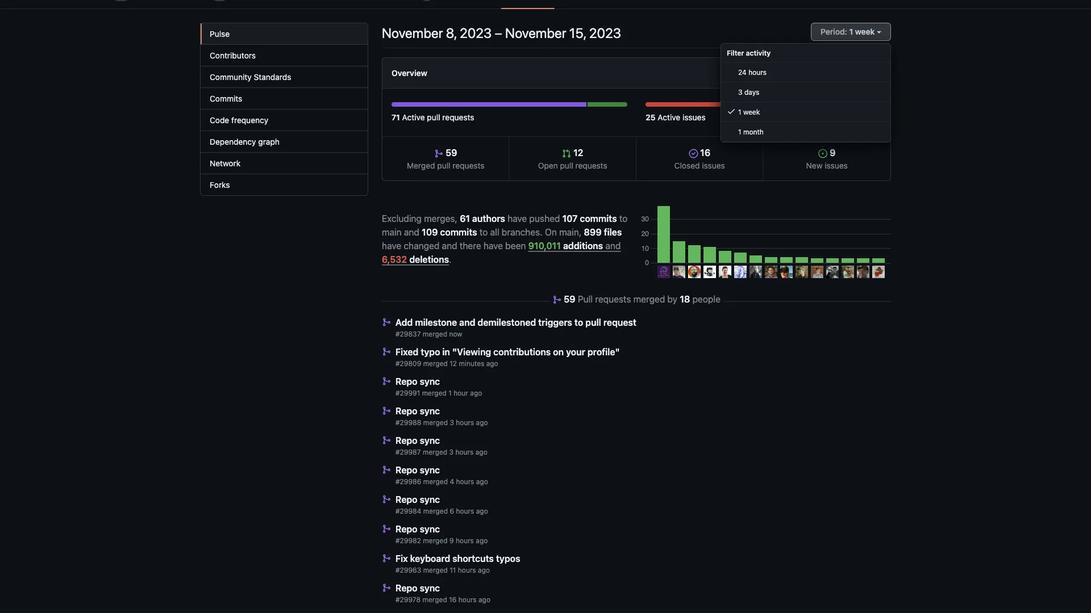 Task type: describe. For each thing, give the bounding box(es) containing it.
add
[[396, 317, 413, 328]]

now
[[449, 330, 462, 338]]

9 inside repo sync #29982 merged 9 hours ago
[[450, 537, 454, 545]]

109
[[422, 227, 438, 238]]

commits inside 109 commits to all branches.   on main, 899 files have changed and there have been 910,011 additions and 6,532 deletions .
[[440, 227, 477, 238]]

repo sync link for repo sync #29988 merged 3 hours ago
[[396, 406, 440, 417]]

authors
[[472, 213, 505, 224]]

repo sync #29986 merged 4 hours ago
[[396, 465, 488, 486]]

forks link
[[201, 174, 368, 196]]

contributors link
[[201, 45, 368, 66]]

dependency graph
[[210, 137, 280, 146]]

been
[[505, 241, 526, 251]]

fix keyboard shortcuts typos #29963 merged 11 hours ago
[[396, 554, 520, 575]]

hours inside menu
[[749, 68, 767, 76]]

fixed typo in "viewing contributions on your profile" #29809 merged 12 minutes ago
[[396, 347, 620, 368]]

main,
[[559, 227, 582, 238]]

add milestone and demilestoned triggers to pull request #29837 merged now
[[396, 317, 637, 338]]

11
[[450, 567, 456, 575]]

3 days link
[[721, 82, 891, 102]]

repo sync link for repo sync #29982 merged 9 hours ago
[[396, 524, 440, 535]]

changed
[[404, 241, 440, 251]]

graph
[[258, 137, 280, 146]]

#29837
[[396, 330, 421, 338]]

1 month
[[738, 128, 764, 136]]

and up .
[[442, 241, 457, 251]]

pulse
[[210, 29, 230, 38]]

sync for repo sync #29978 merged 16 hours ago
[[420, 583, 440, 594]]

repo sync link for repo sync #29986 merged 4 hours ago
[[396, 465, 440, 476]]

days
[[744, 88, 759, 96]]

git merge image for and
[[382, 318, 391, 327]]

new issues
[[806, 161, 848, 170]]

ago inside fix keyboard shortcuts typos #29963 merged 11 hours ago
[[478, 567, 490, 575]]

branches.
[[502, 227, 543, 238]]

commits link
[[201, 88, 368, 110]]

merged pull requests
[[407, 161, 485, 170]]

1 inside popup button
[[849, 27, 853, 36]]

sync for repo sync #29987 merged 3 hours ago
[[420, 435, 440, 446]]

hours for repo sync #29987 merged 3 hours ago
[[456, 449, 474, 457]]

code frequency link
[[201, 110, 368, 131]]

open pull requests
[[538, 161, 607, 170]]

add milestone and demilestoned triggers to pull request link
[[396, 317, 637, 328]]

merged inside add milestone and demilestoned triggers to pull request #29837 merged now
[[423, 330, 447, 338]]

2 2023 from the left
[[589, 25, 621, 41]]

on
[[545, 227, 557, 238]]

1 horizontal spatial have
[[484, 241, 503, 251]]

sync for repo sync #29982 merged 9 hours ago
[[420, 524, 440, 535]]

8,
[[446, 25, 457, 41]]

repo for repo sync #29984 merged 6 hours ago
[[396, 494, 418, 505]]

people
[[693, 294, 721, 305]]

git pull request image
[[562, 149, 571, 158]]

.
[[449, 254, 452, 265]]

fix
[[396, 554, 408, 564]]

git merge image for #29978
[[382, 584, 391, 593]]

merges,
[[424, 213, 457, 224]]

#29978
[[396, 596, 421, 604]]

filter
[[727, 49, 744, 57]]

pulse link
[[201, 23, 368, 45]]

community standards
[[210, 72, 291, 82]]

and inside add milestone and demilestoned triggers to pull request #29837 merged now
[[459, 317, 475, 328]]

active for 25
[[658, 113, 680, 122]]

typo
[[421, 347, 440, 357]]

git merge image for in
[[382, 348, 391, 357]]

hour
[[454, 390, 468, 398]]

contributors
[[210, 51, 256, 60]]

3 for repo sync #29988 merged 3 hours ago
[[450, 419, 454, 427]]

deletions
[[409, 254, 449, 265]]

sync for repo sync #29991 merged 1 hour ago
[[420, 376, 440, 387]]

to inside add milestone and demilestoned triggers to pull request #29837 merged now
[[575, 317, 583, 328]]

git merge image for #29986
[[382, 466, 391, 475]]

ago for repo sync #29984 merged 6 hours ago
[[476, 508, 488, 516]]

ago inside fixed typo in "viewing contributions on your profile" #29809 merged 12 minutes ago
[[486, 360, 498, 368]]

requests up the merged pull requests
[[442, 113, 474, 122]]

0 vertical spatial 16
[[698, 147, 711, 158]]

repo sync #29987 merged 3 hours ago
[[396, 435, 487, 457]]

git merge image for #29982
[[382, 525, 391, 534]]

hours inside fix keyboard shortcuts typos #29963 merged 11 hours ago
[[458, 567, 476, 575]]

overview
[[392, 68, 427, 78]]

18
[[680, 294, 690, 305]]

pull
[[578, 294, 593, 305]]

new
[[806, 161, 823, 170]]

open
[[538, 161, 558, 170]]

merged for requests
[[633, 294, 665, 305]]

merged
[[407, 161, 435, 170]]

excluding
[[382, 213, 422, 224]]

keyboard
[[410, 554, 450, 564]]

15,
[[569, 25, 586, 41]]

typos
[[496, 554, 520, 564]]

standards
[[254, 72, 291, 82]]

merged for #29982
[[423, 537, 448, 545]]

sync for repo sync #29984 merged 6 hours ago
[[420, 494, 440, 505]]

hours for repo sync #29984 merged 6 hours ago
[[456, 508, 474, 516]]

pull right '71'
[[427, 113, 440, 122]]

repo sync link for repo sync #29991 merged 1 hour ago
[[396, 376, 440, 387]]

1 week link
[[721, 102, 891, 122]]

6
[[450, 508, 454, 516]]

to inside 'to main and'
[[619, 213, 628, 224]]

pull down "git pull request" image
[[560, 161, 573, 170]]

merged inside fix keyboard shortcuts typos #29963 merged 11 hours ago
[[423, 567, 448, 575]]

3 inside menu
[[738, 88, 743, 96]]

2 horizontal spatial have
[[508, 213, 527, 224]]

additions
[[563, 241, 603, 251]]

3 days
[[738, 88, 759, 96]]

and down files on the top
[[606, 241, 621, 251]]

request
[[603, 317, 637, 328]]

fixed typo in "viewing contributions on your profile" link
[[396, 347, 620, 357]]

merged for #29986
[[423, 478, 448, 486]]

triggers
[[538, 317, 572, 328]]

contributions
[[493, 347, 551, 357]]

merged for #29984
[[423, 508, 448, 516]]

merged for #29987
[[423, 449, 447, 457]]

16 inside repo sync #29978 merged 16 hours ago
[[449, 596, 457, 604]]

menu containing filter activity
[[721, 43, 891, 143]]

merged for #29988
[[423, 419, 448, 427]]

#29984
[[396, 508, 421, 516]]

to inside 109 commits to all branches.   on main, 899 files have changed and there have been 910,011 additions and 6,532 deletions .
[[480, 227, 488, 238]]

"viewing
[[452, 347, 491, 357]]

requests for 59
[[595, 294, 631, 305]]

59 for 59 pull requests merged by 18 people
[[564, 294, 576, 305]]

1 horizontal spatial 12
[[571, 147, 583, 158]]

repo sync #29991 merged 1 hour ago
[[396, 376, 482, 398]]

frequency
[[231, 115, 268, 125]]

repo sync link for repo sync #29978 merged 16 hours ago
[[396, 583, 440, 594]]

all
[[490, 227, 499, 238]]

24 hours link
[[721, 63, 891, 82]]

#29987
[[396, 449, 421, 457]]

repo for repo sync #29988 merged 3 hours ago
[[396, 406, 418, 417]]

pull right merged
[[437, 161, 450, 170]]

repo for repo sync #29982 merged 9 hours ago
[[396, 524, 418, 535]]

sync for repo sync #29986 merged 4 hours ago
[[420, 465, 440, 476]]

insights element
[[200, 23, 368, 196]]

git merge image for #29991
[[382, 377, 391, 386]]



Task type: locate. For each thing, give the bounding box(es) containing it.
have down all
[[484, 241, 503, 251]]

24 hours
[[738, 68, 767, 76]]

there
[[460, 241, 481, 251]]

commits down 61
[[440, 227, 477, 238]]

6,532
[[382, 254, 407, 265]]

hours inside repo sync #29988 merged 3 hours ago
[[456, 419, 474, 427]]

sync inside repo sync #29978 merged 16 hours ago
[[420, 583, 440, 594]]

repo inside repo sync #29988 merged 3 hours ago
[[396, 406, 418, 417]]

sync inside repo sync #29988 merged 3 hours ago
[[420, 406, 440, 417]]

1 repo sync link from the top
[[396, 376, 440, 387]]

0 vertical spatial commits
[[580, 213, 617, 224]]

3 inside repo sync #29988 merged 3 hours ago
[[450, 419, 454, 427]]

4 sync from the top
[[420, 465, 440, 476]]

hours down fix keyboard shortcuts typos #29963 merged 11 hours ago
[[458, 596, 477, 604]]

9 up 'new issues'
[[828, 147, 836, 158]]

1 git merge image from the top
[[382, 318, 391, 327]]

network link
[[201, 153, 368, 174]]

#29988
[[396, 419, 421, 427]]

activity
[[746, 49, 771, 57]]

your
[[566, 347, 585, 357]]

and inside 'to main and'
[[404, 227, 419, 238]]

hours up 'fix keyboard shortcuts typos' link
[[456, 537, 474, 545]]

have
[[508, 213, 527, 224], [382, 241, 401, 251], [484, 241, 503, 251]]

ago inside repo sync #29991 merged 1 hour ago
[[470, 390, 482, 398]]

hours inside repo sync #29982 merged 9 hours ago
[[456, 537, 474, 545]]

12
[[571, 147, 583, 158], [450, 360, 457, 368]]

repo sync link up '#29987'
[[396, 435, 440, 446]]

1 horizontal spatial november
[[505, 25, 566, 41]]

1 vertical spatial week
[[743, 108, 760, 116]]

requests right open at the top of the page
[[575, 161, 607, 170]]

repo inside repo sync #29991 merged 1 hour ago
[[396, 376, 418, 387]]

0 horizontal spatial 9
[[450, 537, 454, 545]]

4
[[450, 478, 454, 486]]

sync inside repo sync #29984 merged 6 hours ago
[[420, 494, 440, 505]]

2023 left –
[[460, 25, 492, 41]]

pull
[[427, 113, 440, 122], [437, 161, 450, 170], [560, 161, 573, 170], [586, 317, 601, 328]]

59
[[443, 147, 457, 158], [564, 294, 576, 305]]

910,011
[[528, 241, 561, 251]]

repo inside repo sync #29987 merged 3 hours ago
[[396, 435, 418, 446]]

7 repo from the top
[[396, 583, 418, 594]]

hours inside repo sync #29978 merged 16 hours ago
[[458, 596, 477, 604]]

hours right '24'
[[749, 68, 767, 76]]

0 vertical spatial to
[[619, 213, 628, 224]]

2 november from the left
[[505, 25, 566, 41]]

0 vertical spatial week
[[855, 27, 875, 36]]

issues up issue closed image
[[683, 113, 706, 122]]

have up branches.
[[508, 213, 527, 224]]

109 commits to all branches.   on main, 899 files have changed and there have been 910,011 additions and 6,532 deletions .
[[382, 227, 622, 265]]

ago inside repo sync #29986 merged 4 hours ago
[[476, 478, 488, 486]]

commits up "899"
[[580, 213, 617, 224]]

code
[[210, 115, 229, 125]]

hours for repo sync #29986 merged 4 hours ago
[[456, 478, 474, 486]]

3 git merge image from the top
[[382, 436, 391, 445]]

requests
[[442, 113, 474, 122], [453, 161, 485, 170], [575, 161, 607, 170], [595, 294, 631, 305]]

issues for 9
[[825, 161, 848, 170]]

#29986
[[396, 478, 421, 486]]

ago inside repo sync #29978 merged 16 hours ago
[[479, 596, 490, 604]]

1 2023 from the left
[[460, 25, 492, 41]]

fix keyboard shortcuts typos link
[[396, 554, 520, 564]]

ago for repo sync #29982 merged 9 hours ago
[[476, 537, 488, 545]]

november 8, 2023 – november 15, 2023
[[382, 25, 621, 41]]

hours inside repo sync #29984 merged 6 hours ago
[[456, 508, 474, 516]]

issues for 16
[[702, 161, 725, 170]]

2 repo from the top
[[396, 406, 418, 417]]

1 vertical spatial 3
[[450, 419, 454, 427]]

to right triggers
[[575, 317, 583, 328]]

merged inside fixed typo in "viewing contributions on your profile" #29809 merged 12 minutes ago
[[423, 360, 448, 368]]

1 vertical spatial 12
[[450, 360, 457, 368]]

16 down 11
[[449, 596, 457, 604]]

merged down milestone
[[423, 330, 447, 338]]

6 repo from the top
[[396, 524, 418, 535]]

0 vertical spatial 1 week
[[849, 27, 875, 36]]

repo for repo sync #29978 merged 16 hours ago
[[396, 583, 418, 594]]

1 horizontal spatial 59
[[564, 294, 576, 305]]

2 git merge image from the top
[[382, 377, 391, 386]]

71 active pull requests
[[392, 113, 474, 122]]

forks
[[210, 180, 230, 190]]

3 repo from the top
[[396, 435, 418, 446]]

hours down hour
[[456, 419, 474, 427]]

ago inside repo sync #29984 merged 6 hours ago
[[476, 508, 488, 516]]

repo inside repo sync #29982 merged 9 hours ago
[[396, 524, 418, 535]]

ago for repo sync #29986 merged 4 hours ago
[[476, 478, 488, 486]]

closed issues
[[674, 161, 725, 170]]

3 sync from the top
[[420, 435, 440, 446]]

repo up '#29987'
[[396, 435, 418, 446]]

merged down keyboard on the bottom
[[423, 567, 448, 575]]

0 vertical spatial 59
[[443, 147, 457, 158]]

repo up #29986
[[396, 465, 418, 476]]

ago for repo sync #29988 merged 3 hours ago
[[476, 419, 488, 427]]

3 inside repo sync #29987 merged 3 hours ago
[[449, 449, 454, 457]]

requests for open
[[575, 161, 607, 170]]

demilestoned
[[478, 317, 536, 328]]

1 active from the left
[[402, 113, 425, 122]]

3 repo sync link from the top
[[396, 435, 440, 446]]

16
[[698, 147, 711, 158], [449, 596, 457, 604]]

ago for repo sync #29978 merged 16 hours ago
[[479, 596, 490, 604]]

community
[[210, 72, 252, 82]]

24
[[738, 68, 747, 76]]

sync inside repo sync #29987 merged 3 hours ago
[[420, 435, 440, 446]]

1 horizontal spatial commits
[[580, 213, 617, 224]]

9 up 'fix keyboard shortcuts typos' link
[[450, 537, 454, 545]]

0 horizontal spatial week
[[743, 108, 760, 116]]

merged inside repo sync #29986 merged 4 hours ago
[[423, 478, 448, 486]]

16 up the closed issues
[[698, 147, 711, 158]]

hours for repo sync #29978 merged 16 hours ago
[[458, 596, 477, 604]]

and up 'now'
[[459, 317, 475, 328]]

hours down shortcuts
[[458, 567, 476, 575]]

git merge image
[[382, 318, 391, 327], [382, 377, 391, 386], [382, 436, 391, 445], [382, 584, 391, 593]]

filter activity
[[727, 49, 771, 57]]

repo up "#29978"
[[396, 583, 418, 594]]

merged inside repo sync #29984 merged 6 hours ago
[[423, 508, 448, 516]]

month
[[743, 128, 764, 136]]

1 horizontal spatial week
[[855, 27, 875, 36]]

6 sync from the top
[[420, 524, 440, 535]]

to left all
[[480, 227, 488, 238]]

1 vertical spatial 1 week
[[738, 108, 760, 116]]

0 vertical spatial 12
[[571, 147, 583, 158]]

repo sync #29984 merged 6 hours ago
[[396, 494, 488, 516]]

1 repo from the top
[[396, 376, 418, 387]]

issue opened image
[[818, 149, 828, 158]]

merged inside repo sync #29982 merged 9 hours ago
[[423, 537, 448, 545]]

repo for repo sync #29991 merged 1 hour ago
[[396, 376, 418, 387]]

1 vertical spatial 59
[[564, 294, 576, 305]]

excluding merges, 61 authors have pushed 107 commits
[[382, 213, 617, 224]]

merged up repo sync #29987 merged 3 hours ago
[[423, 419, 448, 427]]

#29809
[[396, 360, 421, 368]]

menu
[[721, 43, 891, 143]]

sync for repo sync #29988 merged 3 hours ago
[[420, 406, 440, 417]]

3 for repo sync #29987 merged 3 hours ago
[[449, 449, 454, 457]]

0 horizontal spatial to
[[480, 227, 488, 238]]

1 sync from the top
[[420, 376, 440, 387]]

profile"
[[588, 347, 620, 357]]

merged up keyboard on the bottom
[[423, 537, 448, 545]]

merged inside repo sync #29987 merged 3 hours ago
[[423, 449, 447, 457]]

ago inside repo sync #29987 merged 3 hours ago
[[476, 449, 487, 457]]

5 repo sync link from the top
[[396, 494, 440, 505]]

requests for merged
[[453, 161, 485, 170]]

sync up "#29982"
[[420, 524, 440, 535]]

0 horizontal spatial 1 week
[[738, 108, 760, 116]]

hours right 4 on the left of the page
[[456, 478, 474, 486]]

fixed
[[396, 347, 419, 357]]

1 horizontal spatial 1 week
[[849, 27, 875, 36]]

5 repo from the top
[[396, 494, 418, 505]]

899
[[584, 227, 602, 238]]

repo up "#29982"
[[396, 524, 418, 535]]

–
[[495, 25, 502, 41]]

repo sync link for repo sync #29984 merged 6 hours ago
[[396, 494, 440, 505]]

1 vertical spatial to
[[480, 227, 488, 238]]

0 horizontal spatial 2023
[[460, 25, 492, 41]]

6 repo sync link from the top
[[396, 524, 440, 535]]

week inside popup button
[[855, 27, 875, 36]]

november left 8, at left top
[[382, 25, 443, 41]]

#29963
[[396, 567, 421, 575]]

pull inside add milestone and demilestoned triggers to pull request #29837 merged now
[[586, 317, 601, 328]]

2023
[[460, 25, 492, 41], [589, 25, 621, 41]]

3
[[738, 88, 743, 96], [450, 419, 454, 427], [449, 449, 454, 457]]

merged inside repo sync #29991 merged 1 hour ago
[[422, 390, 447, 398]]

merged inside repo sync #29978 merged 16 hours ago
[[423, 596, 447, 604]]

active right '71'
[[402, 113, 425, 122]]

merged for #29991
[[422, 390, 447, 398]]

sync up #29984
[[420, 494, 440, 505]]

1 week button
[[811, 23, 891, 41]]

dependency
[[210, 137, 256, 146]]

merged up repo sync #29986 merged 4 hours ago
[[423, 449, 447, 457]]

1 vertical spatial commits
[[440, 227, 477, 238]]

closed
[[674, 161, 700, 170]]

59 up the merged pull requests
[[443, 147, 457, 158]]

#29982
[[396, 537, 421, 545]]

merged left 4 on the left of the page
[[423, 478, 448, 486]]

2 horizontal spatial to
[[619, 213, 628, 224]]

0 horizontal spatial 12
[[450, 360, 457, 368]]

sync up '#29987'
[[420, 435, 440, 446]]

repo sync link up #29984
[[396, 494, 440, 505]]

merged inside repo sync #29988 merged 3 hours ago
[[423, 419, 448, 427]]

git merge image for #29987
[[382, 436, 391, 445]]

1 week inside popup button
[[849, 27, 875, 36]]

repo inside repo sync #29978 merged 16 hours ago
[[396, 583, 418, 594]]

hours inside repo sync #29986 merged 4 hours ago
[[456, 478, 474, 486]]

requests right merged
[[453, 161, 485, 170]]

active right '25'
[[658, 113, 680, 122]]

0 horizontal spatial 59
[[443, 147, 457, 158]]

active for 71
[[402, 113, 425, 122]]

git merge image for shortcuts
[[382, 554, 391, 564]]

merged down typo
[[423, 360, 448, 368]]

sync up "#29991"
[[420, 376, 440, 387]]

have down main
[[382, 241, 401, 251]]

1 week
[[849, 27, 875, 36], [738, 108, 760, 116]]

7 repo sync link from the top
[[396, 583, 440, 594]]

repo up #29988
[[396, 406, 418, 417]]

0 horizontal spatial november
[[382, 25, 443, 41]]

commits
[[210, 94, 242, 103]]

merged up repo sync #29988 merged 3 hours ago
[[422, 390, 447, 398]]

0 horizontal spatial have
[[382, 241, 401, 251]]

ago for repo sync #29987 merged 3 hours ago
[[476, 449, 487, 457]]

merged left by
[[633, 294, 665, 305]]

1 horizontal spatial 9
[[828, 147, 836, 158]]

2 vertical spatial 3
[[449, 449, 454, 457]]

repo inside repo sync #29984 merged 6 hours ago
[[396, 494, 418, 505]]

community standards link
[[201, 66, 368, 88]]

repo inside repo sync #29986 merged 4 hours ago
[[396, 465, 418, 476]]

0 horizontal spatial active
[[402, 113, 425, 122]]

repo for repo sync #29987 merged 3 hours ago
[[396, 435, 418, 446]]

2 repo sync link from the top
[[396, 406, 440, 417]]

1 horizontal spatial active
[[658, 113, 680, 122]]

4 git merge image from the top
[[382, 584, 391, 593]]

71
[[392, 113, 400, 122]]

repo sync #29988 merged 3 hours ago
[[396, 406, 488, 427]]

pull down pull
[[586, 317, 601, 328]]

107
[[562, 213, 578, 224]]

0 horizontal spatial 16
[[449, 596, 457, 604]]

shortcuts
[[453, 554, 494, 564]]

git merge image for #29984
[[382, 495, 391, 504]]

2 active from the left
[[658, 113, 680, 122]]

1 horizontal spatial to
[[575, 317, 583, 328]]

repo up #29984
[[396, 494, 418, 505]]

repo sync link up "#29991"
[[396, 376, 440, 387]]

git merge image
[[434, 149, 443, 158], [552, 296, 562, 305], [382, 348, 391, 357], [382, 407, 391, 416], [382, 466, 391, 475], [382, 495, 391, 504], [382, 525, 391, 534], [382, 554, 391, 564]]

repo
[[396, 376, 418, 387], [396, 406, 418, 417], [396, 435, 418, 446], [396, 465, 418, 476], [396, 494, 418, 505], [396, 524, 418, 535], [396, 583, 418, 594]]

november
[[382, 25, 443, 41], [505, 25, 566, 41]]

in
[[442, 347, 450, 357]]

3 up repo sync #29986 merged 4 hours ago
[[449, 449, 454, 457]]

1 horizontal spatial 16
[[698, 147, 711, 158]]

to up files on the top
[[619, 213, 628, 224]]

59 left pull
[[564, 294, 576, 305]]

4 repo sync link from the top
[[396, 465, 440, 476]]

hours right 6
[[456, 508, 474, 516]]

59 pull requests merged by 18 people
[[564, 294, 721, 305]]

ago inside repo sync #29988 merged 3 hours ago
[[476, 419, 488, 427]]

12 inside fixed typo in "viewing contributions on your profile" #29809 merged 12 minutes ago
[[450, 360, 457, 368]]

hours for repo sync #29982 merged 9 hours ago
[[456, 537, 474, 545]]

check image
[[727, 107, 736, 116]]

#29991
[[396, 390, 420, 398]]

files
[[604, 227, 622, 238]]

9
[[828, 147, 836, 158], [450, 537, 454, 545]]

0 vertical spatial 9
[[828, 147, 836, 158]]

repo up "#29991"
[[396, 376, 418, 387]]

merged for #29978
[[423, 596, 447, 604]]

0 vertical spatial 3
[[738, 88, 743, 96]]

sync up #29986
[[420, 465, 440, 476]]

0 horizontal spatial commits
[[440, 227, 477, 238]]

repo sync #29982 merged 9 hours ago
[[396, 524, 488, 545]]

1 vertical spatial 9
[[450, 537, 454, 545]]

merged left 6
[[423, 508, 448, 516]]

4 repo from the top
[[396, 465, 418, 476]]

repo sync link up #29986
[[396, 465, 440, 476]]

requests up request
[[595, 294, 631, 305]]

1 vertical spatial 16
[[449, 596, 457, 604]]

and up changed in the left top of the page
[[404, 227, 419, 238]]

3 up repo sync #29987 merged 3 hours ago
[[450, 419, 454, 427]]

on
[[553, 347, 564, 357]]

sync inside repo sync #29986 merged 4 hours ago
[[420, 465, 440, 476]]

repo sync link for repo sync #29987 merged 3 hours ago
[[396, 435, 440, 446]]

main
[[382, 227, 402, 238]]

issues right closed
[[702, 161, 725, 170]]

merged right "#29978"
[[423, 596, 447, 604]]

sync inside repo sync #29982 merged 9 hours ago
[[420, 524, 440, 535]]

ago inside repo sync #29982 merged 9 hours ago
[[476, 537, 488, 545]]

1 horizontal spatial 2023
[[589, 25, 621, 41]]

2 vertical spatial to
[[575, 317, 583, 328]]

25
[[646, 113, 656, 122]]

repo sync link up "#29982"
[[396, 524, 440, 535]]

repo sync link up "#29978"
[[396, 583, 440, 594]]

code frequency
[[210, 115, 268, 125]]

2023 right '15,'
[[589, 25, 621, 41]]

repo for repo sync #29986 merged 4 hours ago
[[396, 465, 418, 476]]

1 inside repo sync #29991 merged 1 hour ago
[[449, 390, 452, 398]]

sync up "#29978"
[[420, 583, 440, 594]]

git merge image for #29988
[[382, 407, 391, 416]]

sync
[[420, 376, 440, 387], [420, 406, 440, 417], [420, 435, 440, 446], [420, 465, 440, 476], [420, 494, 440, 505], [420, 524, 440, 535], [420, 583, 440, 594]]

issues down issue opened image
[[825, 161, 848, 170]]

issue closed image
[[689, 149, 698, 158]]

ago
[[486, 360, 498, 368], [470, 390, 482, 398], [476, 419, 488, 427], [476, 449, 487, 457], [476, 478, 488, 486], [476, 508, 488, 516], [476, 537, 488, 545], [478, 567, 490, 575], [479, 596, 490, 604]]

2 sync from the top
[[420, 406, 440, 417]]

hours inside repo sync #29987 merged 3 hours ago
[[456, 449, 474, 457]]

hours up repo sync #29986 merged 4 hours ago
[[456, 449, 474, 457]]

1 november from the left
[[382, 25, 443, 41]]

7 sync from the top
[[420, 583, 440, 594]]

repo sync link up #29988
[[396, 406, 440, 417]]

3 left days
[[738, 88, 743, 96]]

minutes
[[459, 360, 484, 368]]

1
[[849, 27, 853, 36], [738, 108, 741, 116], [738, 128, 741, 136], [449, 390, 452, 398]]

12 down in
[[450, 360, 457, 368]]

ago for repo sync #29991 merged 1 hour ago
[[470, 390, 482, 398]]

5 sync from the top
[[420, 494, 440, 505]]

sync up #29988
[[420, 406, 440, 417]]

sync inside repo sync #29991 merged 1 hour ago
[[420, 376, 440, 387]]

59 for 59
[[443, 147, 457, 158]]

november right –
[[505, 25, 566, 41]]

12 up open pull requests
[[571, 147, 583, 158]]

hours for repo sync #29988 merged 3 hours ago
[[456, 419, 474, 427]]



Task type: vqa. For each thing, say whether or not it's contained in the screenshot.
Fix keyboard shortcuts typos #29963 merged 11 hours ago
yes



